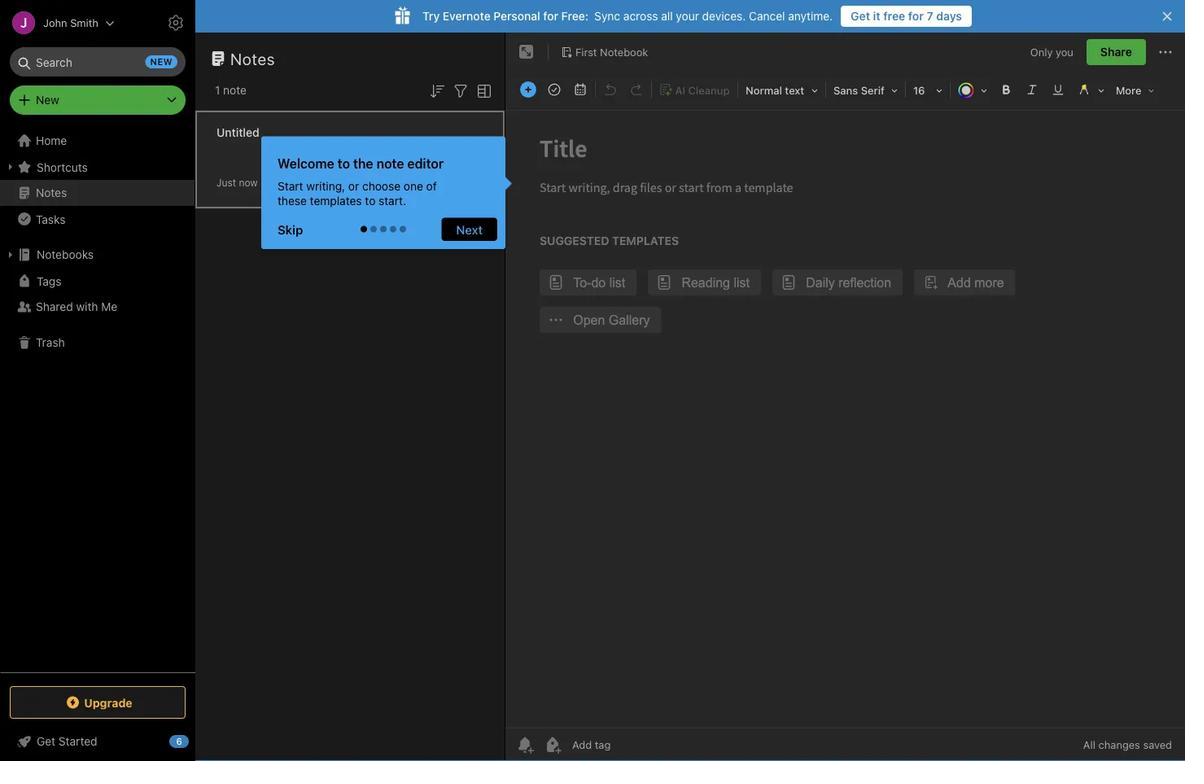 Task type: locate. For each thing, give the bounding box(es) containing it.
0 horizontal spatial for
[[543, 9, 558, 23]]

1 vertical spatial to
[[365, 194, 376, 207]]

expand notebooks image
[[4, 248, 17, 261]]

start
[[278, 179, 303, 193]]

16
[[913, 84, 925, 96]]

1 for from the left
[[543, 9, 558, 23]]

normal text
[[746, 84, 804, 96]]

devices.
[[702, 9, 746, 23]]

first
[[575, 46, 597, 58]]

for left free:
[[543, 9, 558, 23]]

to left the
[[338, 155, 350, 171]]

get it free for 7 days button
[[841, 6, 972, 27]]

sans serif
[[834, 84, 885, 96]]

1 horizontal spatial notes
[[230, 49, 275, 68]]

note right 1
[[223, 83, 247, 97]]

for
[[543, 9, 558, 23], [908, 9, 924, 23]]

0 vertical spatial to
[[338, 155, 350, 171]]

shortcuts
[[37, 160, 88, 174]]

for left "7"
[[908, 9, 924, 23]]

expand note image
[[517, 42, 536, 62]]

changes
[[1099, 739, 1140, 751]]

Search text field
[[21, 47, 174, 77]]

notebook
[[600, 46, 648, 58]]

italic image
[[1021, 78, 1043, 101]]

new button
[[10, 85, 186, 115]]

notes inside tree
[[36, 186, 67, 199]]

tree
[[0, 128, 195, 672]]

sync
[[594, 9, 620, 23]]

cancel
[[749, 9, 785, 23]]

first notebook button
[[555, 41, 654, 63]]

of
[[426, 179, 437, 193]]

1
[[215, 83, 220, 97]]

0 vertical spatial notes
[[230, 49, 275, 68]]

note
[[223, 83, 247, 97], [377, 155, 404, 171]]

2 for from the left
[[908, 9, 924, 23]]

7
[[927, 9, 933, 23]]

these
[[278, 194, 307, 207]]

to down choose
[[365, 194, 376, 207]]

1 vertical spatial notes
[[36, 186, 67, 199]]

all
[[1083, 739, 1096, 751]]

Insert field
[[516, 78, 540, 101]]

free:
[[561, 9, 589, 23]]

None search field
[[21, 47, 174, 77]]

serif
[[861, 84, 885, 96]]

all
[[661, 9, 673, 23]]

across
[[623, 9, 658, 23]]

me
[[101, 300, 117, 313]]

0 vertical spatial note
[[223, 83, 247, 97]]

notes up tasks
[[36, 186, 67, 199]]

skip
[[278, 222, 303, 236]]

1 horizontal spatial for
[[908, 9, 924, 23]]

skip button
[[269, 218, 318, 241]]

tree containing home
[[0, 128, 195, 672]]

notes
[[230, 49, 275, 68], [36, 186, 67, 199]]

Heading level field
[[740, 78, 824, 102]]

bold image
[[995, 78, 1017, 101]]

for inside button
[[908, 9, 924, 23]]

just now
[[217, 177, 258, 188]]

free
[[883, 9, 905, 23]]

to
[[338, 155, 350, 171], [365, 194, 376, 207]]

notebooks link
[[0, 242, 195, 268]]

0 horizontal spatial note
[[223, 83, 247, 97]]

all changes saved
[[1083, 739, 1172, 751]]

notebooks
[[37, 248, 94, 261]]

just
[[217, 177, 236, 188]]

it
[[873, 9, 880, 23]]

shared
[[36, 300, 73, 313]]

0 horizontal spatial notes
[[36, 186, 67, 199]]

evernote
[[443, 9, 491, 23]]

shared with me link
[[0, 294, 195, 320]]

text
[[785, 84, 804, 96]]

next
[[456, 222, 483, 236]]

1 horizontal spatial note
[[377, 155, 404, 171]]

note inside welcome to the note editor start writing, or choose one of these templates to start.
[[377, 155, 404, 171]]

1 vertical spatial note
[[377, 155, 404, 171]]

shared with me
[[36, 300, 117, 313]]

new
[[36, 93, 59, 107]]

task image
[[543, 78, 566, 101]]

start.
[[379, 194, 406, 207]]

note up choose
[[377, 155, 404, 171]]

notes up 1 note
[[230, 49, 275, 68]]



Task type: describe. For each thing, give the bounding box(es) containing it.
first notebook
[[575, 46, 648, 58]]

note window element
[[505, 33, 1185, 761]]

sans
[[834, 84, 858, 96]]

get
[[851, 9, 870, 23]]

your
[[676, 9, 699, 23]]

Add tag field
[[571, 738, 693, 752]]

you
[[1056, 46, 1074, 58]]

saved
[[1143, 739, 1172, 751]]

try evernote personal for free: sync across all your devices. cancel anytime.
[[422, 9, 833, 23]]

tasks button
[[0, 206, 195, 232]]

Font size field
[[908, 78, 948, 102]]

Font color field
[[952, 78, 993, 102]]

welcome
[[278, 155, 334, 171]]

notes link
[[0, 180, 195, 206]]

one
[[404, 179, 423, 193]]

More field
[[1110, 78, 1160, 102]]

Font family field
[[828, 78, 903, 102]]

1 note
[[215, 83, 247, 97]]

days
[[936, 9, 962, 23]]

welcome to the note editor start writing, or choose one of these templates to start.
[[278, 155, 444, 207]]

editor
[[407, 155, 444, 171]]

or
[[348, 179, 359, 193]]

untitled
[[217, 126, 259, 139]]

choose
[[362, 179, 401, 193]]

home link
[[0, 128, 195, 154]]

writing,
[[306, 179, 345, 193]]

underline image
[[1047, 78, 1070, 101]]

for for 7
[[908, 9, 924, 23]]

Note Editor text field
[[505, 111, 1185, 728]]

calendar event image
[[569, 78, 592, 101]]

upgrade
[[84, 696, 132, 709]]

Highlight field
[[1071, 78, 1110, 102]]

home
[[36, 134, 67, 147]]

for for free:
[[543, 9, 558, 23]]

tags button
[[0, 268, 195, 294]]

upgrade button
[[10, 686, 186, 719]]

1 horizontal spatial to
[[365, 194, 376, 207]]

normal
[[746, 84, 782, 96]]

tags
[[37, 274, 61, 288]]

shortcuts button
[[0, 154, 195, 180]]

get it free for 7 days
[[851, 9, 962, 23]]

trash
[[36, 336, 65, 349]]

share button
[[1087, 39, 1146, 65]]

the
[[353, 155, 373, 171]]

now
[[239, 177, 258, 188]]

add tag image
[[543, 735, 562, 755]]

only you
[[1030, 46, 1074, 58]]

add a reminder image
[[515, 735, 535, 755]]

more
[[1116, 84, 1142, 96]]

with
[[76, 300, 98, 313]]

0 horizontal spatial to
[[338, 155, 350, 171]]

only
[[1030, 46, 1053, 58]]

next button
[[441, 218, 497, 241]]

settings image
[[166, 13, 186, 33]]

tasks
[[36, 212, 65, 226]]

anytime.
[[788, 9, 833, 23]]

share
[[1100, 45, 1132, 59]]

try
[[422, 9, 440, 23]]

trash link
[[0, 330, 195, 356]]

templates
[[310, 194, 362, 207]]

click to collapse image
[[189, 731, 201, 750]]

personal
[[494, 9, 540, 23]]



Task type: vqa. For each thing, say whether or not it's contained in the screenshot.
FOR related to Free:
yes



